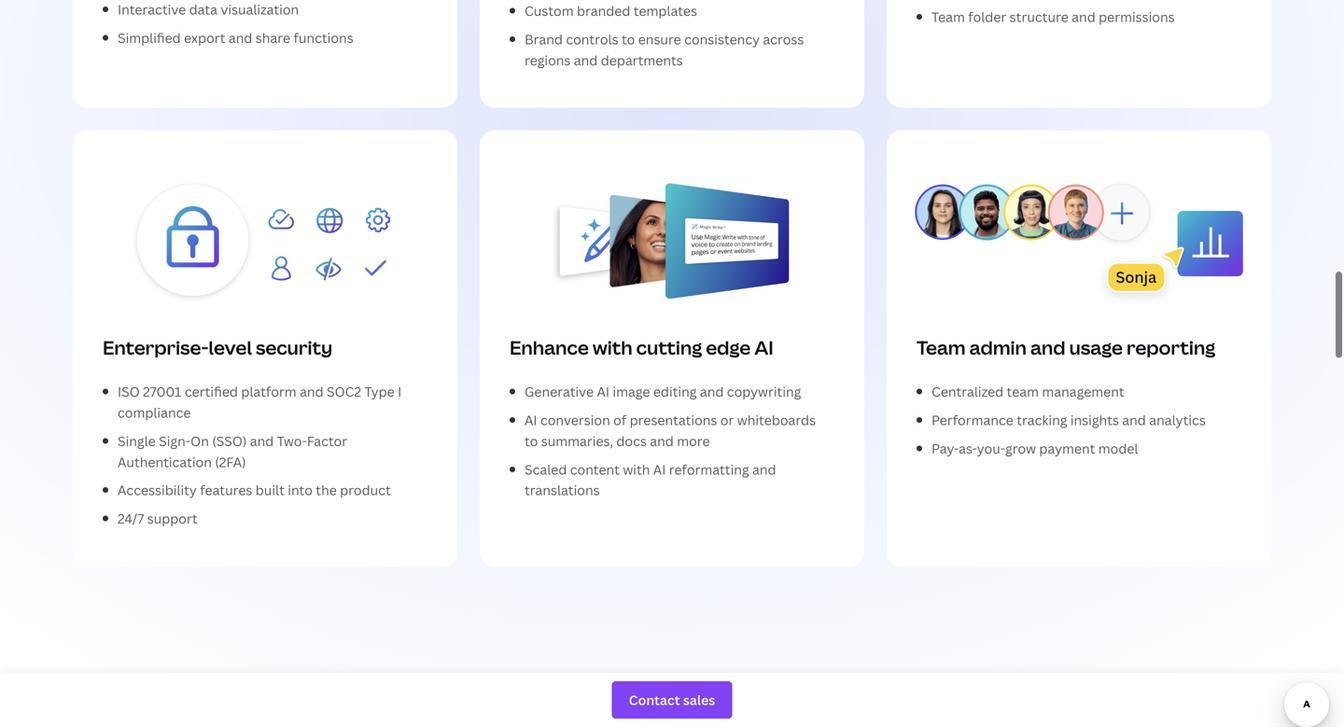 Task type: vqa. For each thing, say whether or not it's contained in the screenshot.
EDGE
yes



Task type: locate. For each thing, give the bounding box(es) containing it.
scaled
[[525, 460, 567, 478]]

centralized team management
[[932, 383, 1124, 401]]

single sign-on (sso) and two-factor authentication (2fa)
[[118, 432, 347, 471]]

1 vertical spatial to
[[525, 432, 538, 450]]

product
[[340, 481, 391, 499]]

departments
[[601, 51, 683, 69]]

(sso)
[[212, 432, 247, 450]]

to up departments
[[622, 30, 635, 48]]

0 horizontal spatial to
[[525, 432, 538, 450]]

with down docs
[[623, 460, 650, 478]]

security
[[256, 335, 333, 360]]

and down whiteboards
[[752, 460, 776, 478]]

and inside scaled content with ai reformatting and translations
[[752, 460, 776, 478]]

enterprise-level security
[[103, 335, 333, 360]]

docs
[[616, 432, 647, 450]]

ai conversion of presentations or whiteboards to summaries, docs and more
[[525, 411, 816, 450]]

and up or
[[700, 383, 724, 401]]

reformatting
[[669, 460, 749, 478]]

branded
[[577, 2, 630, 20]]

structure
[[1010, 8, 1069, 26]]

1 horizontal spatial to
[[622, 30, 635, 48]]

to inside the "ai conversion of presentations or whiteboards to summaries, docs and more"
[[525, 432, 538, 450]]

analytics
[[1149, 411, 1206, 429]]

folder
[[968, 8, 1006, 26]]

authentication
[[118, 453, 212, 471]]

content
[[570, 460, 620, 478]]

simplified
[[118, 29, 181, 47]]

team for team folder structure and permissions
[[932, 8, 965, 26]]

grow
[[1005, 440, 1036, 457]]

with inside scaled content with ai reformatting and translations
[[623, 460, 650, 478]]

tracking
[[1017, 411, 1067, 429]]

and down the presentations
[[650, 432, 674, 450]]

team for team admin and usage reporting
[[917, 335, 966, 360]]

to
[[622, 30, 635, 48], [525, 432, 538, 450]]

data
[[189, 0, 217, 18]]

usage
[[1069, 335, 1123, 360]]

24/7
[[118, 510, 144, 527]]

level
[[208, 335, 252, 360]]

and down controls
[[574, 51, 598, 69]]

performance
[[932, 411, 1014, 429]]

ai down the generative
[[525, 411, 537, 429]]

controls
[[566, 30, 618, 48]]

and
[[1072, 8, 1096, 26], [229, 29, 252, 47], [574, 51, 598, 69], [1030, 335, 1066, 360], [300, 383, 324, 401], [700, 383, 724, 401], [1122, 411, 1146, 429], [250, 432, 274, 450], [650, 432, 674, 450], [752, 460, 776, 478]]

you-
[[977, 440, 1005, 457]]

1 vertical spatial with
[[623, 460, 650, 478]]

into
[[288, 481, 313, 499]]

accessibility features built into the product
[[118, 481, 391, 499]]

and left usage
[[1030, 335, 1066, 360]]

1 vertical spatial team
[[917, 335, 966, 360]]

to up scaled
[[525, 432, 538, 450]]

i
[[398, 383, 402, 401]]

permissions
[[1099, 8, 1175, 26]]

and left the soc2
[[300, 383, 324, 401]]

with up the image
[[593, 335, 632, 360]]

24/7 support
[[118, 510, 198, 527]]

and right "structure"
[[1072, 8, 1096, 26]]

cutting
[[636, 335, 702, 360]]

27001
[[143, 383, 182, 401]]

and left two-
[[250, 432, 274, 450]]

custom
[[525, 2, 574, 20]]

generative ai image editing and copywriting
[[525, 383, 801, 401]]

and inside iso 27001 certified platform and soc2 type i compliance
[[300, 383, 324, 401]]

performance tracking insights and analytics
[[932, 411, 1206, 429]]

team up centralized
[[917, 335, 966, 360]]

with
[[593, 335, 632, 360], [623, 460, 650, 478]]

team left folder
[[932, 8, 965, 26]]

ai down the "ai conversion of presentations or whiteboards to summaries, docs and more"
[[653, 460, 666, 478]]

and inside single sign-on (sso) and two-factor authentication (2fa)
[[250, 432, 274, 450]]

more
[[677, 432, 710, 450]]

ai
[[754, 335, 774, 360], [597, 383, 610, 401], [525, 411, 537, 429], [653, 460, 666, 478]]

export
[[184, 29, 225, 47]]

scaled content with ai reformatting and translations
[[525, 460, 776, 499]]

team
[[932, 8, 965, 26], [917, 335, 966, 360]]

0 vertical spatial to
[[622, 30, 635, 48]]

0 vertical spatial team
[[932, 8, 965, 26]]

pay-
[[932, 440, 959, 457]]

editing
[[653, 383, 697, 401]]

enhance
[[510, 335, 589, 360]]

platform
[[241, 383, 297, 401]]

interactive data visualization
[[118, 0, 299, 18]]



Task type: describe. For each thing, give the bounding box(es) containing it.
or
[[720, 411, 734, 429]]

type
[[364, 383, 395, 401]]

templates
[[634, 2, 697, 20]]

and left share
[[229, 29, 252, 47]]

conversion
[[540, 411, 610, 429]]

sign-
[[159, 432, 191, 450]]

model
[[1098, 440, 1138, 457]]

simplified export and share functions
[[118, 29, 353, 47]]

insights
[[1070, 411, 1119, 429]]

features
[[200, 481, 252, 499]]

custom branded templates
[[525, 2, 697, 20]]

two-
[[277, 432, 307, 450]]

single
[[118, 432, 156, 450]]

visualization
[[221, 0, 299, 18]]

the
[[316, 481, 337, 499]]

and inside brand controls to ensure consistency across regions and departments
[[574, 51, 598, 69]]

ai right edge
[[754, 335, 774, 360]]

factor
[[307, 432, 347, 450]]

enhance with cutting edge ai
[[510, 335, 774, 360]]

whiteboards
[[737, 411, 816, 429]]

across
[[763, 30, 804, 48]]

soc2
[[327, 383, 361, 401]]

consistency
[[684, 30, 760, 48]]

pay-as-you-grow payment model
[[932, 440, 1138, 457]]

0 vertical spatial with
[[593, 335, 632, 360]]

payment
[[1039, 440, 1095, 457]]

presentations
[[630, 411, 717, 429]]

interactive
[[118, 0, 186, 18]]

iso 27001 certified platform and soc2 type i compliance
[[118, 383, 402, 421]]

team admin and usage reporting
[[917, 335, 1215, 360]]

translations
[[525, 481, 600, 499]]

team folder structure and permissions
[[932, 8, 1175, 26]]

accessibility
[[118, 481, 197, 499]]

to inside brand controls to ensure consistency across regions and departments
[[622, 30, 635, 48]]

certified
[[185, 383, 238, 401]]

on
[[191, 432, 209, 450]]

generative
[[525, 383, 594, 401]]

image
[[613, 383, 650, 401]]

management
[[1042, 383, 1124, 401]]

compliance
[[118, 404, 191, 421]]

centralized
[[932, 383, 1004, 401]]

copywriting
[[727, 383, 801, 401]]

support
[[147, 510, 198, 527]]

(2fa)
[[215, 453, 246, 471]]

ai inside scaled content with ai reformatting and translations
[[653, 460, 666, 478]]

ai left the image
[[597, 383, 610, 401]]

brand controls to ensure consistency across regions and departments
[[525, 30, 804, 69]]

and inside the "ai conversion of presentations or whiteboards to summaries, docs and more"
[[650, 432, 674, 450]]

regions
[[525, 51, 571, 69]]

edge
[[706, 335, 751, 360]]

admin
[[969, 335, 1027, 360]]

as-
[[959, 440, 977, 457]]

team
[[1007, 383, 1039, 401]]

iso
[[118, 383, 140, 401]]

enterprise-
[[103, 335, 209, 360]]

share
[[256, 29, 290, 47]]

built
[[256, 481, 285, 499]]

ensure
[[638, 30, 681, 48]]

functions
[[294, 29, 353, 47]]

reporting
[[1127, 335, 1215, 360]]

summaries,
[[541, 432, 613, 450]]

of
[[613, 411, 627, 429]]

ai inside the "ai conversion of presentations or whiteboards to summaries, docs and more"
[[525, 411, 537, 429]]

and up the model
[[1122, 411, 1146, 429]]

brand
[[525, 30, 563, 48]]



